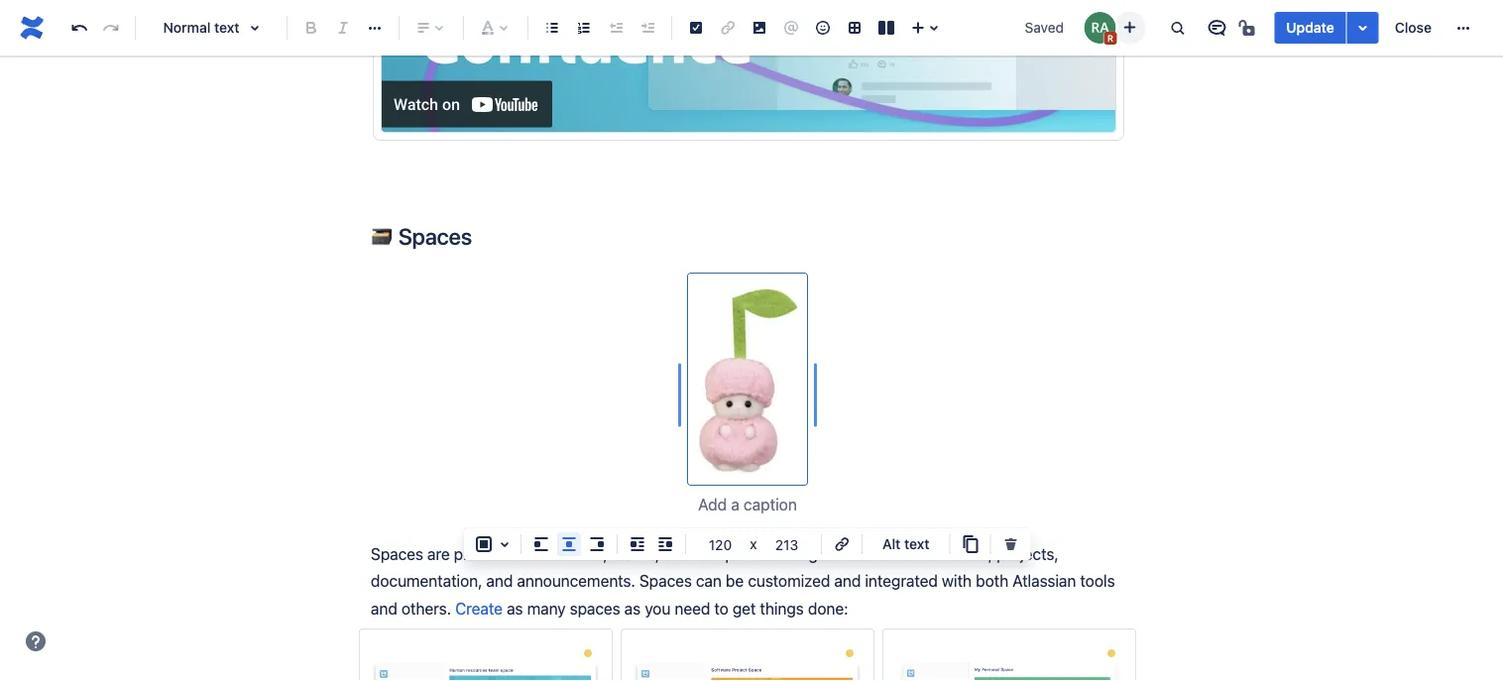 Task type: describe. For each thing, give the bounding box(es) containing it.
invite to edit image
[[1118, 15, 1142, 39]]

to inside spaces are places for individuals, teams, and companies to organize and work on ideas, projects, documentation, and announcements. spaces can be customized and integrated with both atlassian tools and others.
[[776, 544, 790, 563]]

normal
[[163, 19, 211, 36]]

can
[[696, 571, 722, 590]]

border options image
[[493, 532, 517, 556]]

update button
[[1274, 12, 1346, 44]]

need
[[675, 599, 710, 618]]

mention image
[[779, 16, 803, 40]]

others.
[[402, 599, 451, 618]]

redo ⌘⇧z image
[[99, 16, 123, 40]]

on
[[929, 544, 946, 563]]

italic ⌘i image
[[331, 16, 355, 40]]

wrap right image
[[653, 532, 677, 556]]

done:
[[808, 599, 848, 618]]

create
[[455, 599, 503, 618]]

1 as from the left
[[507, 599, 523, 618]]

indent tab image
[[636, 16, 659, 40]]

you
[[645, 599, 671, 618]]

1 vertical spatial spaces
[[371, 544, 423, 563]]

be
[[726, 571, 744, 590]]

both
[[976, 571, 1009, 590]]

atlassian
[[1013, 571, 1076, 590]]

link image
[[716, 16, 740, 40]]

no restrictions image
[[1237, 16, 1261, 40]]

adjust update settings image
[[1351, 16, 1375, 40]]

2 as from the left
[[624, 599, 641, 618]]

teams,
[[612, 544, 660, 563]]

caption
[[744, 495, 797, 514]]

close button
[[1383, 12, 1444, 44]]

height input field
[[761, 530, 813, 558]]

organize
[[794, 544, 855, 563]]

saved
[[1025, 19, 1064, 36]]

and up done:
[[834, 571, 861, 590]]

announcements.
[[517, 571, 635, 590]]

for
[[504, 544, 524, 563]]

add border image
[[472, 532, 496, 556]]

and left others.
[[371, 599, 397, 618]]

x
[[750, 536, 757, 552]]

spaces
[[570, 599, 620, 618]]

get
[[733, 599, 756, 618]]

table image
[[843, 16, 867, 40]]

remove image
[[999, 532, 1023, 556]]

align right image
[[585, 532, 609, 556]]

alt text button
[[871, 532, 942, 556]]

individuals,
[[528, 544, 608, 563]]

2 vertical spatial spaces
[[640, 571, 692, 590]]

customized
[[748, 571, 830, 590]]

tools
[[1080, 571, 1115, 590]]

many
[[527, 599, 566, 618]]

emoji image
[[811, 16, 835, 40]]

🗃️
[[371, 223, 393, 249]]

layouts image
[[875, 16, 898, 40]]

work
[[890, 544, 924, 563]]

bullet list ⌘⇧8 image
[[540, 16, 564, 40]]

companies
[[694, 544, 772, 563]]

0 vertical spatial spaces
[[398, 223, 472, 249]]



Task type: locate. For each thing, give the bounding box(es) containing it.
text right normal
[[214, 19, 240, 36]]

align center image
[[557, 532, 581, 556]]

things
[[760, 599, 804, 618]]

text for normal text
[[214, 19, 240, 36]]

ideas,
[[950, 544, 993, 563]]

close
[[1395, 19, 1432, 36]]

spaces up you at the bottom left of page
[[640, 571, 692, 590]]

1 vertical spatial text
[[904, 536, 930, 552]]

0 horizontal spatial text
[[214, 19, 240, 36]]

documentation,
[[371, 571, 482, 590]]

spaces right 🗃️
[[398, 223, 472, 249]]

help image
[[24, 630, 48, 653]]

alt
[[882, 536, 901, 552]]

text
[[214, 19, 240, 36], [904, 536, 930, 552]]

spaces
[[398, 223, 472, 249], [371, 544, 423, 563], [640, 571, 692, 590]]

a
[[731, 495, 740, 514]]

bold ⌘b image
[[299, 16, 323, 40]]

0 horizontal spatial to
[[714, 599, 729, 618]]

alt text
[[882, 536, 930, 552]]

projects,
[[997, 544, 1059, 563]]

add image, video, or file image
[[748, 16, 771, 40]]

to up customized
[[776, 544, 790, 563]]

integrated
[[865, 571, 938, 590]]

more formatting image
[[363, 16, 387, 40]]

and right 'wrap left' icon
[[664, 544, 690, 563]]

find and replace image
[[1165, 16, 1189, 40]]

add link image
[[830, 532, 854, 556]]

more image
[[1452, 16, 1475, 40]]

and
[[664, 544, 690, 563], [859, 544, 886, 563], [486, 571, 513, 590], [834, 571, 861, 590], [371, 599, 397, 618]]

undo ⌘z image
[[67, 16, 91, 40]]

text inside button
[[904, 536, 930, 552]]

0 vertical spatial to
[[776, 544, 790, 563]]

add a caption
[[698, 495, 797, 514]]

text for alt text
[[904, 536, 930, 552]]

normal text
[[163, 19, 240, 36]]

with
[[942, 571, 972, 590]]

and down for at the bottom left of page
[[486, 571, 513, 590]]

1 horizontal spatial to
[[776, 544, 790, 563]]

text right alt
[[904, 536, 930, 552]]

comment icon image
[[1205, 16, 1229, 40]]

create as many spaces as you need to get things done:
[[455, 599, 848, 618]]

numbered list ⌘⇧7 image
[[572, 16, 596, 40]]

action item image
[[684, 16, 708, 40]]

copy image
[[958, 532, 982, 556]]

to
[[776, 544, 790, 563], [714, 599, 729, 618]]

update
[[1286, 19, 1334, 36]]

normal text button
[[144, 6, 279, 50]]

places
[[454, 544, 500, 563]]

wrap left image
[[626, 532, 649, 556]]

and right add link icon
[[859, 544, 886, 563]]

ruby anderson image
[[1084, 12, 1116, 44]]

as left you at the bottom left of page
[[624, 599, 641, 618]]

outdent ⇧tab image
[[604, 16, 628, 40]]

confluence image
[[16, 12, 48, 44], [16, 12, 48, 44]]

0 vertical spatial text
[[214, 19, 240, 36]]

0 horizontal spatial as
[[507, 599, 523, 618]]

🗃️ spaces
[[371, 223, 472, 249]]

align left image
[[529, 532, 553, 556]]

text inside dropdown button
[[214, 19, 240, 36]]

1 horizontal spatial as
[[624, 599, 641, 618]]

to left get
[[714, 599, 729, 618]]

as
[[507, 599, 523, 618], [624, 599, 641, 618]]

Max width 1800px field
[[694, 530, 747, 558]]

1 vertical spatial to
[[714, 599, 729, 618]]

spaces are places for individuals, teams, and companies to organize and work on ideas, projects, documentation, and announcements. spaces can be customized and integrated with both atlassian tools and others.
[[371, 544, 1119, 618]]

1 horizontal spatial text
[[904, 536, 930, 552]]

as left many
[[507, 599, 523, 618]]

add
[[698, 495, 727, 514]]

spaces up documentation,
[[371, 544, 423, 563]]

are
[[427, 544, 450, 563]]

create link
[[455, 599, 503, 618]]



Task type: vqa. For each thing, say whether or not it's contained in the screenshot.
Premium Image associated with Analytics
no



